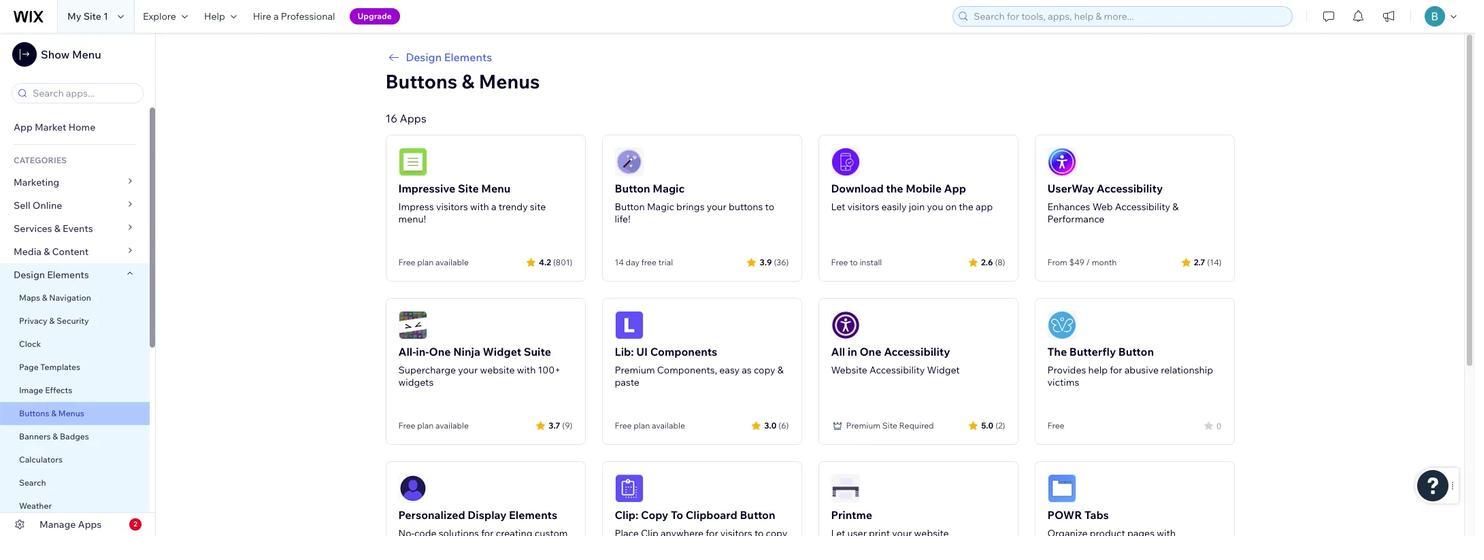 Task type: locate. For each thing, give the bounding box(es) containing it.
maps & navigation
[[19, 293, 91, 303]]

1 vertical spatial design elements link
[[0, 263, 150, 287]]

site for my
[[83, 10, 101, 22]]

free
[[642, 257, 657, 267]]

1 horizontal spatial menu
[[481, 182, 511, 195]]

menu up "trendy"
[[481, 182, 511, 195]]

1 horizontal spatial to
[[850, 257, 858, 267]]

free down menu!
[[398, 257, 415, 267]]

your down ninja
[[458, 364, 478, 376]]

0 horizontal spatial design
[[14, 269, 45, 281]]

plan down paste
[[634, 421, 650, 431]]

16 apps
[[386, 112, 427, 125]]

0 vertical spatial menu
[[72, 48, 101, 61]]

image effects
[[19, 385, 72, 395]]

clipboard
[[686, 508, 738, 522]]

site left 1
[[83, 10, 101, 22]]

0 horizontal spatial widget
[[483, 345, 521, 359]]

one for in-
[[429, 345, 451, 359]]

image
[[19, 385, 43, 395]]

victims
[[1048, 376, 1080, 389]]

& for 'media & content' link
[[44, 246, 50, 258]]

design elements
[[406, 50, 492, 64], [14, 269, 89, 281]]

banners & badges
[[19, 431, 89, 442]]

1 horizontal spatial a
[[491, 201, 497, 213]]

1 vertical spatial design elements
[[14, 269, 89, 281]]

performance
[[1048, 213, 1105, 225]]

& for banners & badges link
[[53, 431, 58, 442]]

3.7
[[549, 420, 560, 430]]

free left install
[[831, 257, 848, 267]]

buttons up banners
[[19, 408, 49, 419]]

button magic logo image
[[615, 148, 643, 176]]

1 vertical spatial the
[[959, 201, 974, 213]]

widget up required
[[927, 364, 960, 376]]

mobile
[[906, 182, 942, 195]]

elements
[[444, 50, 492, 64], [47, 269, 89, 281], [509, 508, 558, 522]]

available
[[436, 257, 469, 267], [436, 421, 469, 431], [652, 421, 685, 431]]

0 vertical spatial menus
[[479, 69, 540, 93]]

0 horizontal spatial menus
[[58, 408, 84, 419]]

apps down weather link
[[78, 519, 102, 531]]

1 horizontal spatial one
[[860, 345, 882, 359]]

0 horizontal spatial elements
[[47, 269, 89, 281]]

all in one accessibility logo image
[[831, 311, 860, 340]]

2 one from the left
[[860, 345, 882, 359]]

professional
[[281, 10, 335, 22]]

your right brings
[[707, 201, 727, 213]]

impressive site menu logo image
[[398, 148, 427, 176]]

4.2
[[539, 257, 551, 267]]

maps
[[19, 293, 40, 303]]

2 horizontal spatial elements
[[509, 508, 558, 522]]

1 horizontal spatial design
[[406, 50, 442, 64]]

available for ninja
[[436, 421, 469, 431]]

premium inside lib: ui components premium components, easy as copy & paste
[[615, 364, 655, 376]]

0 horizontal spatial app
[[14, 121, 33, 133]]

available down supercharge
[[436, 421, 469, 431]]

upgrade
[[358, 11, 392, 21]]

printme
[[831, 508, 873, 522]]

apps
[[400, 112, 427, 125], [78, 519, 102, 531]]

0 vertical spatial elements
[[444, 50, 492, 64]]

website
[[831, 364, 868, 376]]

app inside sidebar element
[[14, 121, 33, 133]]

one right the in
[[860, 345, 882, 359]]

0 vertical spatial buttons
[[386, 69, 458, 93]]

app market home
[[14, 121, 95, 133]]

free for impressive site menu
[[398, 257, 415, 267]]

1 vertical spatial apps
[[78, 519, 102, 531]]

0 horizontal spatial design elements link
[[0, 263, 150, 287]]

relationship
[[1161, 364, 1214, 376]]

accessibility right website
[[870, 364, 925, 376]]

0 vertical spatial premium
[[615, 364, 655, 376]]

1 horizontal spatial with
[[517, 364, 536, 376]]

buttons up 16 apps
[[386, 69, 458, 93]]

elements inside sidebar element
[[47, 269, 89, 281]]

page templates link
[[0, 356, 150, 379]]

button inside the butterfly button provides help for abusive relationship victims
[[1119, 345, 1154, 359]]

effects
[[45, 385, 72, 395]]

page templates
[[19, 362, 82, 372]]

menus inside sidebar element
[[58, 408, 84, 419]]

printme logo image
[[831, 474, 860, 503]]

0 horizontal spatial buttons
[[19, 408, 49, 419]]

1 vertical spatial a
[[491, 201, 497, 213]]

1 horizontal spatial visitors
[[848, 201, 880, 213]]

2 vertical spatial elements
[[509, 508, 558, 522]]

& inside lib: ui components premium components, easy as copy & paste
[[778, 364, 784, 376]]

buttons & menus inside sidebar element
[[19, 408, 84, 419]]

to left install
[[850, 257, 858, 267]]

0 horizontal spatial your
[[458, 364, 478, 376]]

apps inside sidebar element
[[78, 519, 102, 531]]

hire a professional link
[[245, 0, 343, 33]]

premium left required
[[846, 421, 881, 431]]

apps for 16 apps
[[400, 112, 427, 125]]

personalized
[[398, 508, 465, 522]]

a left "trendy"
[[491, 201, 497, 213]]

1 vertical spatial app
[[944, 182, 966, 195]]

1 horizontal spatial the
[[959, 201, 974, 213]]

download the mobile app logo image
[[831, 148, 860, 176]]

2 vertical spatial site
[[883, 421, 898, 431]]

1 horizontal spatial widget
[[927, 364, 960, 376]]

1 horizontal spatial site
[[458, 182, 479, 195]]

1 vertical spatial menus
[[58, 408, 84, 419]]

0 vertical spatial design elements link
[[386, 49, 1235, 65]]

app left the market
[[14, 121, 33, 133]]

accessibility right the in
[[884, 345, 950, 359]]

1 vertical spatial site
[[458, 182, 479, 195]]

free for lib: ui components
[[615, 421, 632, 431]]

1 horizontal spatial elements
[[444, 50, 492, 64]]

ui
[[637, 345, 648, 359]]

0 horizontal spatial with
[[470, 201, 489, 213]]

with down suite
[[517, 364, 536, 376]]

all-in-one ninja widget suite logo image
[[398, 311, 427, 340]]

0 horizontal spatial apps
[[78, 519, 102, 531]]

1 vertical spatial menu
[[481, 182, 511, 195]]

free down paste
[[615, 421, 632, 431]]

visitors down impressive
[[436, 201, 468, 213]]

one up supercharge
[[429, 345, 451, 359]]

2 visitors from the left
[[848, 201, 880, 213]]

with
[[470, 201, 489, 213], [517, 364, 536, 376]]

& for maps & navigation link
[[42, 293, 47, 303]]

in
[[848, 345, 857, 359]]

1 vertical spatial magic
[[647, 201, 674, 213]]

buttons & menus up banners & badges
[[19, 408, 84, 419]]

0 horizontal spatial menu
[[72, 48, 101, 61]]

design up maps
[[14, 269, 45, 281]]

free to install
[[831, 257, 882, 267]]

0 vertical spatial buttons & menus
[[386, 69, 540, 93]]

& for buttons & menus link on the left bottom of the page
[[51, 408, 57, 419]]

plan for ninja
[[417, 421, 434, 431]]

one inside all in one accessibility website accessibility widget
[[860, 345, 882, 359]]

one
[[429, 345, 451, 359], [860, 345, 882, 359]]

1 vertical spatial buttons
[[19, 408, 49, 419]]

1 vertical spatial your
[[458, 364, 478, 376]]

1 one from the left
[[429, 345, 451, 359]]

0 horizontal spatial design elements
[[14, 269, 89, 281]]

2 horizontal spatial site
[[883, 421, 898, 431]]

visitors inside 'impressive site menu impress visitors with a trendy site menu!'
[[436, 201, 468, 213]]

easy
[[720, 364, 740, 376]]

premium site required
[[846, 421, 934, 431]]

as
[[742, 364, 752, 376]]

apps right 16
[[400, 112, 427, 125]]

help
[[1089, 364, 1108, 376]]

suite
[[524, 345, 551, 359]]

powr
[[1048, 508, 1082, 522]]

available down components,
[[652, 421, 685, 431]]

enhances
[[1048, 201, 1091, 213]]

navigation
[[49, 293, 91, 303]]

trendy
[[499, 201, 528, 213]]

powr tabs logo image
[[1048, 474, 1076, 503]]

0 horizontal spatial a
[[274, 10, 279, 22]]

1 vertical spatial buttons & menus
[[19, 408, 84, 419]]

month
[[1092, 257, 1117, 267]]

a right hire
[[274, 10, 279, 22]]

0 horizontal spatial premium
[[615, 364, 655, 376]]

widget inside the all-in-one ninja widget suite supercharge your website with 100+ widgets
[[483, 345, 521, 359]]

media
[[14, 246, 42, 258]]

plan for impress
[[417, 257, 434, 267]]

site left required
[[883, 421, 898, 431]]

1 horizontal spatial premium
[[846, 421, 881, 431]]

0 horizontal spatial one
[[429, 345, 451, 359]]

1 vertical spatial widget
[[927, 364, 960, 376]]

buttons
[[729, 201, 763, 213]]

1 horizontal spatial apps
[[400, 112, 427, 125]]

premium down ui
[[615, 364, 655, 376]]

impressive site menu impress visitors with a trendy site menu!
[[398, 182, 546, 225]]

0 horizontal spatial to
[[765, 201, 775, 213]]

search
[[19, 478, 46, 488]]

widget up the website
[[483, 345, 521, 359]]

buttons
[[386, 69, 458, 93], [19, 408, 49, 419]]

1 visitors from the left
[[436, 201, 468, 213]]

the
[[1048, 345, 1067, 359]]

visitors down download
[[848, 201, 880, 213]]

magic up brings
[[653, 182, 685, 195]]

calculators link
[[0, 449, 150, 472]]

14
[[615, 257, 624, 267]]

hire a professional
[[253, 10, 335, 22]]

design up 16 apps
[[406, 50, 442, 64]]

0 horizontal spatial the
[[886, 182, 904, 195]]

1 horizontal spatial menus
[[479, 69, 540, 93]]

to right buttons on the top of page
[[765, 201, 775, 213]]

show menu
[[41, 48, 101, 61]]

ninja
[[453, 345, 480, 359]]

media & content link
[[0, 240, 150, 263]]

magic left brings
[[647, 201, 674, 213]]

the butterfly button logo image
[[1048, 311, 1076, 340]]

5.0 (2)
[[982, 420, 1006, 430]]

0 vertical spatial a
[[274, 10, 279, 22]]

show
[[41, 48, 70, 61]]

0 horizontal spatial buttons & menus
[[19, 408, 84, 419]]

image effects link
[[0, 379, 150, 402]]

the right on
[[959, 201, 974, 213]]

one inside the all-in-one ninja widget suite supercharge your website with 100+ widgets
[[429, 345, 451, 359]]

0 vertical spatial site
[[83, 10, 101, 22]]

sidebar element
[[0, 33, 156, 536]]

0 vertical spatial to
[[765, 201, 775, 213]]

free plan available down paste
[[615, 421, 685, 431]]

1 vertical spatial design
[[14, 269, 45, 281]]

1 horizontal spatial your
[[707, 201, 727, 213]]

0 horizontal spatial site
[[83, 10, 101, 22]]

easily
[[882, 201, 907, 213]]

with left "trendy"
[[470, 201, 489, 213]]

(14)
[[1208, 257, 1222, 267]]

page
[[19, 362, 39, 372]]

site
[[530, 201, 546, 213]]

button magic button magic brings your buttons to life!
[[615, 182, 775, 225]]

free plan available
[[398, 257, 469, 267], [398, 421, 469, 431], [615, 421, 685, 431]]

lib: ui components logo image
[[615, 311, 643, 340]]

app up on
[[944, 182, 966, 195]]

menu right the show
[[72, 48, 101, 61]]

the up easily
[[886, 182, 904, 195]]

butterfly
[[1070, 345, 1116, 359]]

0 vertical spatial with
[[470, 201, 489, 213]]

magic
[[653, 182, 685, 195], [647, 201, 674, 213]]

$49
[[1069, 257, 1085, 267]]

free down victims
[[1048, 421, 1065, 431]]

site right impressive
[[458, 182, 479, 195]]

0 vertical spatial your
[[707, 201, 727, 213]]

all
[[831, 345, 845, 359]]

all-in-one ninja widget suite supercharge your website with 100+ widgets
[[398, 345, 561, 389]]

0 vertical spatial apps
[[400, 112, 427, 125]]

1 vertical spatial with
[[517, 364, 536, 376]]

free plan available down widgets
[[398, 421, 469, 431]]

buttons & menus up 16 apps
[[386, 69, 540, 93]]

visitors inside download the mobile app let visitors easily join you on the app
[[848, 201, 880, 213]]

app inside download the mobile app let visitors easily join you on the app
[[944, 182, 966, 195]]

0 horizontal spatial visitors
[[436, 201, 468, 213]]

plan down menu!
[[417, 257, 434, 267]]

plan down widgets
[[417, 421, 434, 431]]

your inside button magic button magic brings your buttons to life!
[[707, 201, 727, 213]]

sell
[[14, 199, 30, 212]]

available down 'impressive site menu impress visitors with a trendy site menu!'
[[436, 257, 469, 267]]

(2)
[[996, 420, 1006, 430]]

1 horizontal spatial app
[[944, 182, 966, 195]]

1 vertical spatial elements
[[47, 269, 89, 281]]

0 vertical spatial design
[[406, 50, 442, 64]]

a
[[274, 10, 279, 22], [491, 201, 497, 213]]

free plan available down menu!
[[398, 257, 469, 267]]

available for premium
[[652, 421, 685, 431]]

0 vertical spatial design elements
[[406, 50, 492, 64]]

site inside 'impressive site menu impress visitors with a trendy site menu!'
[[458, 182, 479, 195]]

install
[[860, 257, 882, 267]]

0 vertical spatial app
[[14, 121, 33, 133]]

free down widgets
[[398, 421, 415, 431]]

my
[[67, 10, 81, 22]]

2.7 (14)
[[1194, 257, 1222, 267]]

0 vertical spatial widget
[[483, 345, 521, 359]]

plan
[[417, 257, 434, 267], [417, 421, 434, 431], [634, 421, 650, 431]]

content
[[52, 246, 89, 258]]



Task type: describe. For each thing, give the bounding box(es) containing it.
design inside sidebar element
[[14, 269, 45, 281]]

userway accessibility enhances web accessibility & performance
[[1048, 182, 1179, 225]]

copy
[[754, 364, 776, 376]]

templates
[[40, 362, 80, 372]]

from $49 / month
[[1048, 257, 1117, 267]]

2.6
[[981, 257, 993, 267]]

design elements inside sidebar element
[[14, 269, 89, 281]]

1 vertical spatial premium
[[846, 421, 881, 431]]

100+
[[538, 364, 561, 376]]

calculators
[[19, 455, 63, 465]]

brings
[[677, 201, 705, 213]]

website
[[480, 364, 515, 376]]

online
[[33, 199, 62, 212]]

3.9
[[760, 257, 772, 267]]

services & events link
[[0, 217, 150, 240]]

2
[[134, 520, 137, 529]]

my site 1
[[67, 10, 108, 22]]

weather
[[19, 501, 52, 511]]

to inside button magic button magic brings your buttons to life!
[[765, 201, 775, 213]]

free plan available for premium
[[615, 421, 685, 431]]

(8)
[[995, 257, 1006, 267]]

3.0
[[764, 420, 777, 430]]

1 horizontal spatial design elements link
[[386, 49, 1235, 65]]

with inside 'impressive site menu impress visitors with a trendy site menu!'
[[470, 201, 489, 213]]

0
[[1217, 421, 1222, 431]]

0 vertical spatial the
[[886, 182, 904, 195]]

14 day free trial
[[615, 257, 673, 267]]

apps for manage apps
[[78, 519, 102, 531]]

clip: copy to clipboard button logo image
[[615, 474, 643, 503]]

free for download the mobile app
[[831, 257, 848, 267]]

on
[[946, 201, 957, 213]]

manage apps
[[39, 519, 102, 531]]

paste
[[615, 376, 640, 389]]

display
[[468, 508, 507, 522]]

clip:
[[615, 508, 639, 522]]

1 horizontal spatial design elements
[[406, 50, 492, 64]]

& for privacy & security link
[[49, 316, 55, 326]]

privacy
[[19, 316, 47, 326]]

0 vertical spatial magic
[[653, 182, 685, 195]]

accessibility right web
[[1115, 201, 1171, 213]]

sell online
[[14, 199, 62, 212]]

Search for tools, apps, help & more... field
[[970, 7, 1288, 26]]

accessibility up web
[[1097, 182, 1163, 195]]

all in one accessibility website accessibility widget
[[831, 345, 960, 376]]

help button
[[196, 0, 245, 33]]

(36)
[[774, 257, 789, 267]]

3.0 (6)
[[764, 420, 789, 430]]

menu inside button
[[72, 48, 101, 61]]

site for impressive
[[458, 182, 479, 195]]

home
[[68, 121, 95, 133]]

buttons & menus link
[[0, 402, 150, 425]]

5.0
[[982, 420, 994, 430]]

widgets
[[398, 376, 434, 389]]

2.7
[[1194, 257, 1206, 267]]

marketing link
[[0, 171, 150, 194]]

buttons inside sidebar element
[[19, 408, 49, 419]]

site for premium
[[883, 421, 898, 431]]

life!
[[615, 213, 631, 225]]

one for in
[[860, 345, 882, 359]]

a inside 'impressive site menu impress visitors with a trendy site menu!'
[[491, 201, 497, 213]]

download
[[831, 182, 884, 195]]

download the mobile app let visitors easily join you on the app
[[831, 182, 993, 213]]

(801)
[[553, 257, 573, 267]]

(6)
[[779, 420, 789, 430]]

provides
[[1048, 364, 1086, 376]]

& for "services & events" link
[[54, 223, 61, 235]]

personalized display elements logo image
[[398, 474, 427, 503]]

2.6 (8)
[[981, 257, 1006, 267]]

free for all-in-one ninja widget suite
[[398, 421, 415, 431]]

web
[[1093, 201, 1113, 213]]

menu inside 'impressive site menu impress visitors with a trendy site menu!'
[[481, 182, 511, 195]]

from
[[1048, 257, 1068, 267]]

& inside userway accessibility enhances web accessibility & performance
[[1173, 201, 1179, 213]]

clock
[[19, 339, 41, 349]]

3.9 (36)
[[760, 257, 789, 267]]

to
[[671, 508, 683, 522]]

free plan available for impress
[[398, 257, 469, 267]]

search link
[[0, 472, 150, 495]]

clock link
[[0, 333, 150, 356]]

1
[[103, 10, 108, 22]]

in-
[[416, 345, 429, 359]]

widget inside all in one accessibility website accessibility widget
[[927, 364, 960, 376]]

1 vertical spatial to
[[850, 257, 858, 267]]

you
[[927, 201, 944, 213]]

available for impress
[[436, 257, 469, 267]]

impressive
[[398, 182, 456, 195]]

personalized display elements
[[398, 508, 558, 522]]

manage
[[39, 519, 76, 531]]

1 horizontal spatial buttons
[[386, 69, 458, 93]]

free plan available for ninja
[[398, 421, 469, 431]]

let
[[831, 201, 846, 213]]

Search apps... field
[[29, 84, 139, 103]]

your inside the all-in-one ninja widget suite supercharge your website with 100+ widgets
[[458, 364, 478, 376]]

userway
[[1048, 182, 1095, 195]]

the butterfly button provides help for abusive relationship victims
[[1048, 345, 1214, 389]]

components
[[650, 345, 718, 359]]

explore
[[143, 10, 176, 22]]

plan for premium
[[634, 421, 650, 431]]

userway accessibility logo image
[[1048, 148, 1076, 176]]

hire
[[253, 10, 271, 22]]

lib: ui components premium components, easy as copy & paste
[[615, 345, 784, 389]]

with inside the all-in-one ninja widget suite supercharge your website with 100+ widgets
[[517, 364, 536, 376]]

1 horizontal spatial buttons & menus
[[386, 69, 540, 93]]

privacy & security link
[[0, 310, 150, 333]]

app market home link
[[0, 116, 150, 139]]

impress
[[398, 201, 434, 213]]

help
[[204, 10, 225, 22]]

security
[[56, 316, 89, 326]]

privacy & security
[[19, 316, 89, 326]]

components,
[[657, 364, 717, 376]]



Task type: vqa. For each thing, say whether or not it's contained in the screenshot.


